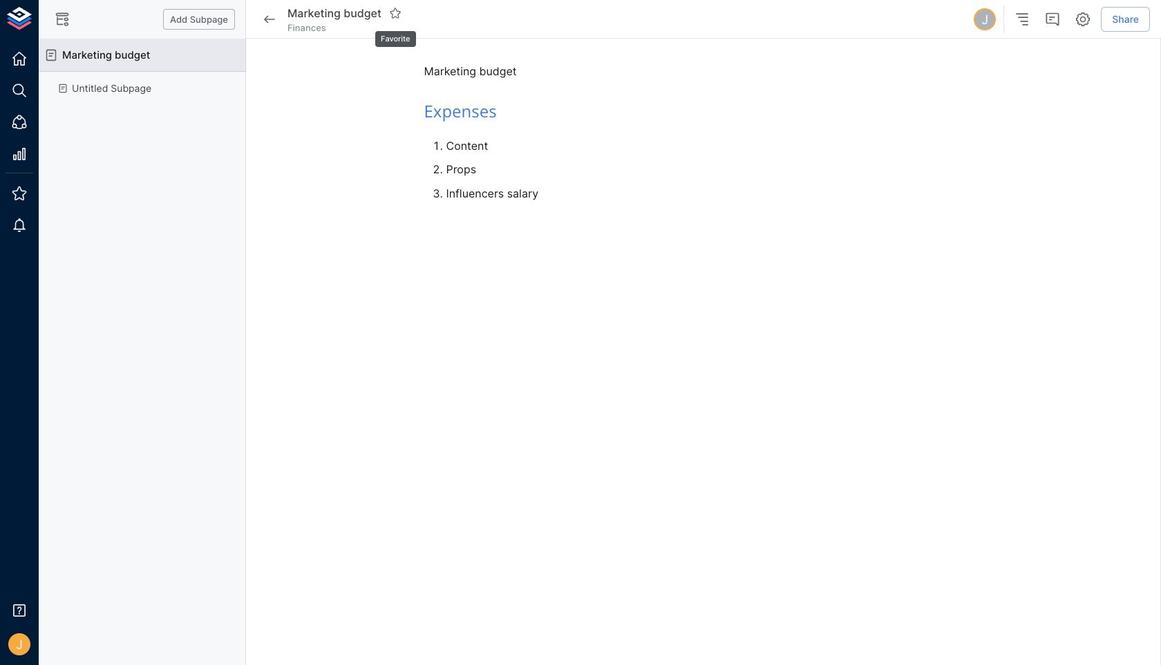 Task type: locate. For each thing, give the bounding box(es) containing it.
comments image
[[1045, 11, 1062, 28]]

favorite image
[[389, 7, 402, 19]]

settings image
[[1075, 11, 1092, 28]]

tooltip
[[374, 21, 417, 49]]



Task type: describe. For each thing, give the bounding box(es) containing it.
go back image
[[261, 11, 278, 28]]

hide wiki image
[[54, 11, 71, 28]]

table of contents image
[[1014, 11, 1031, 28]]



Task type: vqa. For each thing, say whether or not it's contained in the screenshot.
Comments image
yes



